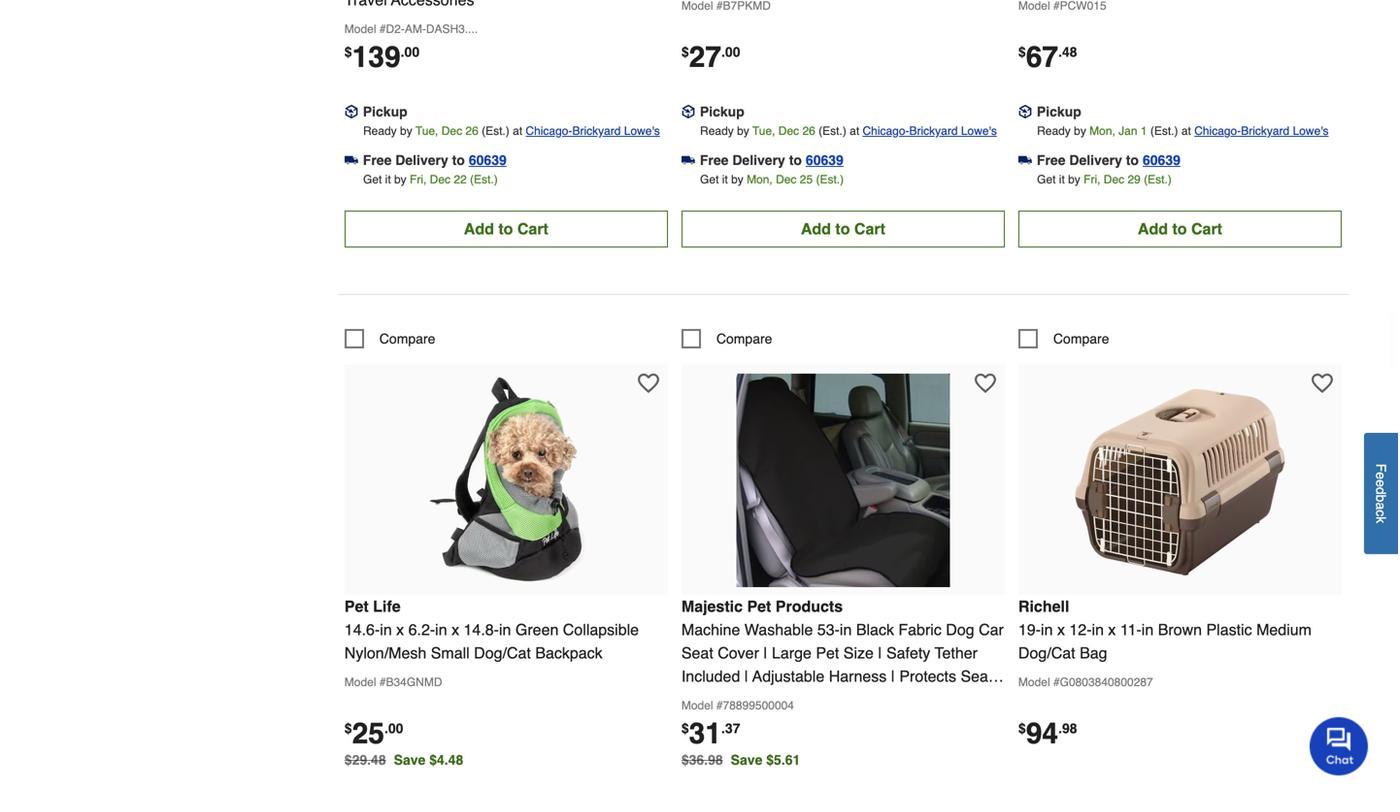 Task type: vqa. For each thing, say whether or not it's contained in the screenshot.
( associated with Van Zyverden
no



Task type: locate. For each thing, give the bounding box(es) containing it.
1 horizontal spatial add to cart button
[[682, 211, 1005, 248]]

.00 for 139
[[401, 44, 420, 60]]

1 horizontal spatial get
[[700, 173, 719, 186]]

$29.48
[[345, 753, 386, 768]]

0 horizontal spatial ready by tue, dec 26 (est.) at chicago-brickyard lowe's
[[363, 124, 660, 138]]

ready by tue, dec 26 (est.) at chicago-brickyard lowe's for get it by mon, dec 25 (est.)
[[700, 124, 997, 138]]

model up 139
[[345, 22, 376, 36]]

2 horizontal spatial 60639
[[1143, 152, 1181, 168]]

lowe's for get it by fri, dec 22 (est.)
[[624, 124, 660, 138]]

fri, left 29 on the top of page
[[1084, 173, 1101, 186]]

1 horizontal spatial delivery
[[733, 152, 786, 168]]

model # d2-am-dash3....
[[345, 22, 478, 36]]

fri, left 22
[[410, 173, 427, 186]]

tue, for fri,
[[416, 124, 438, 138]]

compare inside 5014750817 element
[[1054, 331, 1110, 347]]

actual price $94.98 element
[[1019, 717, 1078, 751]]

in left brown
[[1142, 621, 1154, 639]]

3 in from the left
[[499, 621, 511, 639]]

dec
[[442, 124, 462, 138], [779, 124, 800, 138], [430, 173, 451, 186], [776, 173, 797, 186], [1104, 173, 1125, 186]]

2 pickup from the left
[[700, 104, 745, 119]]

1 pickup image from the left
[[682, 105, 695, 119]]

2 dog/cat from the left
[[1019, 644, 1076, 662]]

add to cart for 1st add to cart button from right
[[1138, 220, 1223, 238]]

60639 button up get it by mon, dec 25 (est.)
[[806, 150, 844, 170]]

size
[[844, 644, 874, 662]]

free delivery to 60639 for 25
[[700, 152, 844, 168]]

26 up get it by mon, dec 25 (est.)
[[803, 124, 816, 138]]

free right truck filled icon
[[1037, 152, 1066, 168]]

.00 inside $ 25 .00
[[385, 721, 404, 737]]

compare inside 1000764012 element
[[717, 331, 773, 347]]

60639 up get it by fri, dec 22 (est.)
[[469, 152, 507, 168]]

dog/cat down 19-
[[1019, 644, 1076, 662]]

2 horizontal spatial pickup
[[1037, 104, 1082, 119]]

$ 139 .00
[[345, 40, 420, 74]]

x
[[396, 621, 404, 639], [452, 621, 460, 639], [1058, 621, 1065, 639], [1109, 621, 1116, 639]]

$ inside $ 67 .48
[[1019, 44, 1026, 60]]

by
[[400, 124, 413, 138], [737, 124, 750, 138], [1074, 124, 1087, 138], [394, 173, 407, 186], [731, 173, 744, 186], [1069, 173, 1081, 186]]

richell 19-in x 12-in x 11-in brown plastic medium dog/cat bag image
[[1074, 374, 1287, 588]]

1 horizontal spatial compare
[[717, 331, 773, 347]]

1
[[1141, 124, 1148, 138]]

add to cart button down 29 on the top of page
[[1019, 211, 1342, 248]]

add to cart button down 22
[[345, 211, 668, 248]]

2 ready from the left
[[700, 124, 734, 138]]

0 horizontal spatial pickup
[[363, 104, 408, 119]]

heart outline image
[[975, 373, 996, 394], [1312, 373, 1333, 394]]

2 horizontal spatial lowe's
[[1293, 124, 1329, 138]]

0 horizontal spatial chicago-brickyard lowe's button
[[526, 121, 660, 141]]

actual price $25.00 element
[[345, 717, 404, 751]]

ready
[[363, 124, 397, 138], [700, 124, 734, 138], [1037, 124, 1071, 138]]

2 add to cart from the left
[[801, 220, 886, 238]]

1 cart from the left
[[518, 220, 549, 238]]

1 free delivery to 60639 from the left
[[363, 152, 507, 168]]

3 chicago- from the left
[[1195, 124, 1242, 138]]

pickup down actual price $27.00 element
[[700, 104, 745, 119]]

3 pickup from the left
[[1037, 104, 1082, 119]]

$ inside $ 25 .00
[[345, 721, 352, 737]]

1 horizontal spatial 60639 button
[[806, 150, 844, 170]]

2 horizontal spatial cart
[[1192, 220, 1223, 238]]

60639 button up get it by fri, dec 22 (est.)
[[469, 150, 507, 170]]

ready up get it by mon, dec 25 (est.)
[[700, 124, 734, 138]]

2 get from the left
[[700, 173, 719, 186]]

save left $4.48
[[394, 753, 426, 768]]

truck filled image for get it by mon, dec 25 (est.)
[[682, 154, 695, 167]]

dirt,
[[763, 691, 791, 709]]

at for get it by mon, dec 25 (est.)
[[850, 124, 860, 138]]

| right size
[[878, 644, 882, 662]]

lowe's for get it by mon, dec 25 (est.)
[[961, 124, 997, 138]]

1 chicago- from the left
[[526, 124, 573, 138]]

1 ready by tue, dec 26 (est.) at chicago-brickyard lowe's from the left
[[363, 124, 660, 138]]

d2-
[[386, 22, 405, 36]]

1 free from the left
[[363, 152, 392, 168]]

4 x from the left
[[1109, 621, 1116, 639]]

chicago-brickyard lowe's button
[[526, 121, 660, 141], [863, 121, 997, 141], [1195, 121, 1329, 141]]

brickyard for get it by fri, dec 22 (est.)
[[573, 124, 621, 138]]

delivery for fri, dec 29
[[1070, 152, 1123, 168]]

in up nylon/mesh
[[380, 621, 392, 639]]

.00 inside "$ 27 .00"
[[722, 44, 741, 60]]

free delivery to 60639 up get it by fri, dec 22 (est.)
[[363, 152, 507, 168]]

1 horizontal spatial 60639
[[806, 152, 844, 168]]

life
[[373, 598, 401, 616]]

3 at from the left
[[1182, 124, 1192, 138]]

.98
[[1059, 721, 1078, 737]]

it
[[385, 173, 391, 186], [722, 173, 728, 186], [1059, 173, 1065, 186]]

60639 button
[[469, 150, 507, 170], [806, 150, 844, 170], [1143, 150, 1181, 170]]

chicago-brickyard lowe's button for get it by fri, dec 22 (est.)
[[526, 121, 660, 141]]

it for fri, dec 29
[[1059, 173, 1065, 186]]

2 fri, from the left
[[1084, 173, 1101, 186]]

in left green
[[499, 621, 511, 639]]

2 chicago- from the left
[[863, 124, 910, 138]]

pickup image down 27
[[682, 105, 695, 119]]

3 60639 button from the left
[[1143, 150, 1181, 170]]

# down nylon/mesh
[[380, 676, 386, 690]]

# up .98 at the right bottom of the page
[[1054, 676, 1060, 690]]

1 add to cart button from the left
[[345, 211, 668, 248]]

add to cart button
[[345, 211, 668, 248], [682, 211, 1005, 248], [1019, 211, 1342, 248]]

1 60639 button from the left
[[469, 150, 507, 170]]

2 horizontal spatial delivery
[[1070, 152, 1123, 168]]

3 brickyard from the left
[[1242, 124, 1290, 138]]

free up get it by fri, dec 22 (est.)
[[363, 152, 392, 168]]

1 horizontal spatial lowe's
[[961, 124, 997, 138]]

2 horizontal spatial chicago-
[[1195, 124, 1242, 138]]

$36.98
[[682, 753, 723, 768]]

2 brickyard from the left
[[910, 124, 958, 138]]

add for third add to cart button from the right
[[464, 220, 494, 238]]

1 vertical spatial mon,
[[747, 173, 773, 186]]

0 horizontal spatial fri,
[[410, 173, 427, 186]]

0 horizontal spatial free
[[363, 152, 392, 168]]

actual price $31.37 element
[[682, 717, 741, 751]]

pickup image up truck filled icon
[[1019, 105, 1032, 119]]

5 in from the left
[[1041, 621, 1053, 639]]

in down richell
[[1041, 621, 1053, 639]]

1 truck filled image from the left
[[345, 154, 358, 167]]

delivery up get it by mon, dec 25 (est.)
[[733, 152, 786, 168]]

truck filled image
[[345, 154, 358, 167], [682, 154, 695, 167]]

0 horizontal spatial add to cart button
[[345, 211, 668, 248]]

pet
[[345, 598, 369, 616], [747, 598, 772, 616], [816, 644, 840, 662]]

add to cart
[[464, 220, 549, 238], [801, 220, 886, 238], [1138, 220, 1223, 238]]

1 chicago-brickyard lowe's button from the left
[[526, 121, 660, 141]]

model
[[345, 22, 376, 36], [345, 676, 376, 690], [1019, 676, 1051, 690], [682, 699, 713, 713]]

2 26 from the left
[[803, 124, 816, 138]]

get it by fri, dec 29 (est.)
[[1037, 173, 1172, 186]]

1 lowe's from the left
[[624, 124, 660, 138]]

ready for get it by fri, dec 29 (est.)
[[1037, 124, 1071, 138]]

cart for 2nd add to cart button
[[855, 220, 886, 238]]

delivery up get it by fri, dec 22 (est.)
[[396, 152, 448, 168]]

1 vertical spatial 25
[[352, 717, 385, 751]]

2 horizontal spatial chicago-brickyard lowe's button
[[1195, 121, 1329, 141]]

0 horizontal spatial pickup image
[[682, 105, 695, 119]]

model for model # g0803840800287
[[1019, 676, 1051, 690]]

1 fri, from the left
[[410, 173, 427, 186]]

1 horizontal spatial fri,
[[1084, 173, 1101, 186]]

pet up 14.6-
[[345, 598, 369, 616]]

backpack
[[535, 644, 603, 662]]

2 tue, from the left
[[753, 124, 776, 138]]

1 get from the left
[[363, 173, 382, 186]]

0 horizontal spatial pet
[[345, 598, 369, 616]]

1 e from the top
[[1374, 472, 1389, 480]]

2 60639 button from the left
[[806, 150, 844, 170]]

0 horizontal spatial heart outline image
[[975, 373, 996, 394]]

pickup image
[[345, 105, 358, 119]]

0 horizontal spatial lowe's
[[624, 124, 660, 138]]

2 cart from the left
[[855, 220, 886, 238]]

model for model # b34gnmd
[[345, 676, 376, 690]]

pet up washable
[[747, 598, 772, 616]]

1 pickup from the left
[[363, 104, 408, 119]]

e up d
[[1374, 472, 1389, 480]]

brickyard for get it by mon, dec 25 (est.)
[[910, 124, 958, 138]]

3 chicago-brickyard lowe's button from the left
[[1195, 121, 1329, 141]]

chicago- for get it by mon, dec 25 (est.)
[[863, 124, 910, 138]]

1 horizontal spatial add
[[801, 220, 831, 238]]

1 horizontal spatial truck filled image
[[682, 154, 695, 167]]

add down 22
[[464, 220, 494, 238]]

2 horizontal spatial it
[[1059, 173, 1065, 186]]

26
[[466, 124, 479, 138], [803, 124, 816, 138]]

and
[[796, 691, 822, 709]]

2 horizontal spatial at
[[1182, 124, 1192, 138]]

1 horizontal spatial 26
[[803, 124, 816, 138]]

$ inside $ 31 .37
[[682, 721, 689, 737]]

3 x from the left
[[1058, 621, 1065, 639]]

free delivery to 60639 up get it by mon, dec 25 (est.)
[[700, 152, 844, 168]]

2 horizontal spatial free
[[1037, 152, 1066, 168]]

$5.61
[[767, 753, 801, 768]]

$ inside $ 94 .98
[[1019, 721, 1026, 737]]

2 chicago-brickyard lowe's button from the left
[[863, 121, 997, 141]]

|
[[764, 644, 768, 662], [878, 644, 882, 662], [745, 668, 749, 686], [891, 668, 895, 686]]

delivery for mon, dec 25
[[733, 152, 786, 168]]

0 horizontal spatial it
[[385, 173, 391, 186]]

2 ready by tue, dec 26 (est.) at chicago-brickyard lowe's from the left
[[700, 124, 997, 138]]

x left 11-
[[1109, 621, 1116, 639]]

model down nylon/mesh
[[345, 676, 376, 690]]

cart for 1st add to cart button from right
[[1192, 220, 1223, 238]]

2 horizontal spatial add to cart
[[1138, 220, 1223, 238]]

chicago-brickyard lowe's button for get it by mon, dec 25 (est.)
[[863, 121, 997, 141]]

actual price $27.00 element
[[682, 40, 741, 74]]

at
[[513, 124, 523, 138], [850, 124, 860, 138], [1182, 124, 1192, 138]]

jan
[[1119, 124, 1138, 138]]

2 horizontal spatial ready
[[1037, 124, 1071, 138]]

ready by tue, dec 26 (est.) at chicago-brickyard lowe's up get it by mon, dec 25 (est.)
[[700, 124, 997, 138]]

1 horizontal spatial free delivery to 60639
[[700, 152, 844, 168]]

0 horizontal spatial brickyard
[[573, 124, 621, 138]]

pickup down actual price $67.48 element
[[1037, 104, 1082, 119]]

2 truck filled image from the left
[[682, 154, 695, 167]]

0 horizontal spatial delivery
[[396, 152, 448, 168]]

1 compare from the left
[[380, 331, 436, 347]]

in up small at the left bottom of page
[[435, 621, 447, 639]]

0 horizontal spatial at
[[513, 124, 523, 138]]

1 horizontal spatial save
[[731, 753, 763, 768]]

x left 12-
[[1058, 621, 1065, 639]]

e
[[1374, 472, 1389, 480], [1374, 480, 1389, 487]]

0 horizontal spatial tue,
[[416, 124, 438, 138]]

1 horizontal spatial chicago-brickyard lowe's button
[[863, 121, 997, 141]]

2 add to cart button from the left
[[682, 211, 1005, 248]]

$ for 31
[[682, 721, 689, 737]]

ready up the get it by fri, dec 29 (est.)
[[1037, 124, 1071, 138]]

plastic
[[1207, 621, 1253, 639]]

2 horizontal spatial compare
[[1054, 331, 1110, 347]]

2 horizontal spatial add to cart button
[[1019, 211, 1342, 248]]

x up small at the left bottom of page
[[452, 621, 460, 639]]

adjustable
[[753, 668, 825, 686]]

0 horizontal spatial dog/cat
[[474, 644, 531, 662]]

1 heart outline image from the left
[[975, 373, 996, 394]]

ready by tue, dec 26 (est.) at chicago-brickyard lowe's up 22
[[363, 124, 660, 138]]

25
[[800, 173, 813, 186], [352, 717, 385, 751]]

medium
[[1257, 621, 1312, 639]]

0 horizontal spatial 60639
[[469, 152, 507, 168]]

2 it from the left
[[722, 173, 728, 186]]

1 horizontal spatial pickup image
[[1019, 105, 1032, 119]]

tue, up get it by fri, dec 22 (est.)
[[416, 124, 438, 138]]

0 horizontal spatial 26
[[466, 124, 479, 138]]

(est.)
[[482, 124, 510, 138], [819, 124, 847, 138], [1151, 124, 1179, 138], [470, 173, 498, 186], [816, 173, 844, 186], [1144, 173, 1172, 186]]

2 save from the left
[[731, 753, 763, 768]]

0 horizontal spatial get
[[363, 173, 382, 186]]

2 horizontal spatial free delivery to 60639
[[1037, 152, 1181, 168]]

1 horizontal spatial chicago-
[[863, 124, 910, 138]]

3 ready from the left
[[1037, 124, 1071, 138]]

2 free from the left
[[700, 152, 729, 168]]

ready up get it by fri, dec 22 (est.)
[[363, 124, 397, 138]]

free delivery to 60639 for 22
[[363, 152, 507, 168]]

3 compare from the left
[[1054, 331, 1110, 347]]

1 tue, from the left
[[416, 124, 438, 138]]

free for get it by fri, dec 29 (est.)
[[1037, 152, 1066, 168]]

$ for 25
[[345, 721, 352, 737]]

60639 down 1
[[1143, 152, 1181, 168]]

# right from
[[717, 699, 723, 713]]

model up 94
[[1019, 676, 1051, 690]]

free delivery to 60639
[[363, 152, 507, 168], [700, 152, 844, 168], [1037, 152, 1181, 168]]

3 add to cart button from the left
[[1019, 211, 1342, 248]]

2 horizontal spatial add
[[1138, 220, 1168, 238]]

collapsible
[[563, 621, 639, 639]]

$ inside $ 139 .00
[[345, 44, 352, 60]]

free up get it by mon, dec 25 (est.)
[[700, 152, 729, 168]]

pickup image
[[682, 105, 695, 119], [1019, 105, 1032, 119]]

78899500004
[[723, 699, 795, 713]]

0 horizontal spatial truck filled image
[[345, 154, 358, 167]]

add to cart down get it by mon, dec 25 (est.)
[[801, 220, 886, 238]]

delivery up the get it by fri, dec 29 (est.)
[[1070, 152, 1123, 168]]

e up b
[[1374, 480, 1389, 487]]

in up bag on the right
[[1092, 621, 1104, 639]]

1001389958 element
[[345, 329, 436, 349]]

small
[[431, 644, 470, 662]]

1 horizontal spatial mon,
[[1090, 124, 1116, 138]]

2 free delivery to 60639 from the left
[[700, 152, 844, 168]]

get
[[363, 173, 382, 186], [700, 173, 719, 186], [1037, 173, 1056, 186]]

1 add from the left
[[464, 220, 494, 238]]

green
[[516, 621, 559, 639]]

pet inside pet life 14.6-in x 6.2-in x 14.8-in green collapsible nylon/mesh small dog/cat backpack
[[345, 598, 369, 616]]

$ for 139
[[345, 44, 352, 60]]

3 it from the left
[[1059, 173, 1065, 186]]

fri,
[[410, 173, 427, 186], [1084, 173, 1101, 186]]

compare
[[380, 331, 436, 347], [717, 331, 773, 347], [1054, 331, 1110, 347]]

add down 29 on the top of page
[[1138, 220, 1168, 238]]

truck filled image
[[1019, 154, 1032, 167]]

3 add from the left
[[1138, 220, 1168, 238]]

cart for third add to cart button from the right
[[518, 220, 549, 238]]

dec for get it by fri, dec 29 (est.)
[[1104, 173, 1125, 186]]

1 26 from the left
[[466, 124, 479, 138]]

6.2-
[[409, 621, 435, 639]]

4 in from the left
[[840, 621, 852, 639]]

1 horizontal spatial it
[[722, 173, 728, 186]]

save for 31
[[731, 753, 763, 768]]

0 horizontal spatial ready
[[363, 124, 397, 138]]

0 horizontal spatial add to cart
[[464, 220, 549, 238]]

2 60639 from the left
[[806, 152, 844, 168]]

k
[[1374, 517, 1389, 524]]

2 e from the top
[[1374, 480, 1389, 487]]

ready by tue, dec 26 (est.) at chicago-brickyard lowe's for get it by fri, dec 22 (est.)
[[363, 124, 660, 138]]

3 lowe's from the left
[[1293, 124, 1329, 138]]

1 at from the left
[[513, 124, 523, 138]]

| left large
[[764, 644, 768, 662]]

2 add from the left
[[801, 220, 831, 238]]

0 horizontal spatial chicago-
[[526, 124, 573, 138]]

a
[[1374, 502, 1389, 510]]

get for get it by mon, dec 25 (est.)
[[700, 173, 719, 186]]

2 horizontal spatial 60639 button
[[1143, 150, 1181, 170]]

add down get it by mon, dec 25 (est.)
[[801, 220, 831, 238]]

# for g0803840800287
[[1054, 676, 1060, 690]]

2 lowe's from the left
[[961, 124, 997, 138]]

1 60639 from the left
[[469, 152, 507, 168]]

brickyard for get it by fri, dec 29 (est.)
[[1242, 124, 1290, 138]]

1 horizontal spatial cart
[[855, 220, 886, 238]]

0 horizontal spatial 60639 button
[[469, 150, 507, 170]]

60639 button down 1
[[1143, 150, 1181, 170]]

7 in from the left
[[1142, 621, 1154, 639]]

was price $36.98 element
[[682, 748, 731, 768]]

2 at from the left
[[850, 124, 860, 138]]

1 horizontal spatial brickyard
[[910, 124, 958, 138]]

3 delivery from the left
[[1070, 152, 1123, 168]]

3 60639 from the left
[[1143, 152, 1181, 168]]

at for get it by fri, dec 22 (est.)
[[513, 124, 523, 138]]

save
[[394, 753, 426, 768], [731, 753, 763, 768]]

2 delivery from the left
[[733, 152, 786, 168]]

2 horizontal spatial get
[[1037, 173, 1056, 186]]

large
[[772, 644, 812, 662]]

1 horizontal spatial ready
[[700, 124, 734, 138]]

dog/cat down '14.8-'
[[474, 644, 531, 662]]

it for fri, dec 22
[[385, 173, 391, 186]]

2 horizontal spatial brickyard
[[1242, 124, 1290, 138]]

60639 up get it by mon, dec 25 (est.)
[[806, 152, 844, 168]]

1 horizontal spatial heart outline image
[[1312, 373, 1333, 394]]

dec for get it by fri, dec 22 (est.)
[[430, 173, 451, 186]]

add to cart down 29 on the top of page
[[1138, 220, 1223, 238]]

black
[[857, 621, 895, 639]]

pickup
[[363, 104, 408, 119], [700, 104, 745, 119], [1037, 104, 1082, 119]]

1 horizontal spatial dog/cat
[[1019, 644, 1076, 662]]

add to cart down 22
[[464, 220, 549, 238]]

26 for 22
[[466, 124, 479, 138]]

1 ready from the left
[[363, 124, 397, 138]]

.00 inside $ 139 .00
[[401, 44, 420, 60]]

1 dog/cat from the left
[[474, 644, 531, 662]]

to
[[452, 152, 465, 168], [789, 152, 802, 168], [1126, 152, 1139, 168], [499, 220, 513, 238], [836, 220, 850, 238], [1173, 220, 1187, 238]]

0 horizontal spatial save
[[394, 753, 426, 768]]

1 delivery from the left
[[396, 152, 448, 168]]

2 pickup image from the left
[[1019, 105, 1032, 119]]

# up $ 139 .00
[[380, 22, 386, 36]]

in up size
[[840, 621, 852, 639]]

3 free delivery to 60639 from the left
[[1037, 152, 1181, 168]]

save down .37
[[731, 753, 763, 768]]

add to cart button down get it by mon, dec 25 (est.)
[[682, 211, 1005, 248]]

26 up 22
[[466, 124, 479, 138]]

| down cover
[[745, 668, 749, 686]]

0 horizontal spatial cart
[[518, 220, 549, 238]]

0 horizontal spatial compare
[[380, 331, 436, 347]]

pickup right pickup image
[[363, 104, 408, 119]]

3 free from the left
[[1037, 152, 1066, 168]]

$
[[345, 44, 352, 60], [682, 44, 689, 60], [1019, 44, 1026, 60], [345, 721, 352, 737], [682, 721, 689, 737], [1019, 721, 1026, 737]]

1 horizontal spatial ready by tue, dec 26 (est.) at chicago-brickyard lowe's
[[700, 124, 997, 138]]

1 horizontal spatial tue,
[[753, 124, 776, 138]]

1 horizontal spatial 25
[[800, 173, 813, 186]]

1 it from the left
[[385, 173, 391, 186]]

included
[[682, 668, 740, 686]]

1 add to cart from the left
[[464, 220, 549, 238]]

tue,
[[416, 124, 438, 138], [753, 124, 776, 138]]

pet life 14.6-in x 6.2-in x 14.8-in green collapsible nylon/mesh small dog/cat backpack image
[[400, 374, 613, 588]]

2 compare from the left
[[717, 331, 773, 347]]

1 horizontal spatial at
[[850, 124, 860, 138]]

.48
[[1059, 44, 1078, 60]]

compare inside 1001389958 element
[[380, 331, 436, 347]]

lowe's
[[624, 124, 660, 138], [961, 124, 997, 138], [1293, 124, 1329, 138]]

1 horizontal spatial pickup
[[700, 104, 745, 119]]

3 get from the left
[[1037, 173, 1056, 186]]

x left 6.2-
[[396, 621, 404, 639]]

1 horizontal spatial free
[[700, 152, 729, 168]]

actual price $139.00 element
[[345, 40, 420, 74]]

c
[[1374, 510, 1389, 517]]

$ 94 .98
[[1019, 717, 1078, 751]]

tue, up get it by mon, dec 25 (est.)
[[753, 124, 776, 138]]

free delivery to 60639 up the get it by fri, dec 29 (est.)
[[1037, 152, 1181, 168]]

model up 31
[[682, 699, 713, 713]]

0 horizontal spatial add
[[464, 220, 494, 238]]

1 brickyard from the left
[[573, 124, 621, 138]]

pet down 53-
[[816, 644, 840, 662]]

1 horizontal spatial add to cart
[[801, 220, 886, 238]]

#
[[380, 22, 386, 36], [380, 676, 386, 690], [1054, 676, 1060, 690], [717, 699, 723, 713]]

3 add to cart from the left
[[1138, 220, 1223, 238]]

1 save from the left
[[394, 753, 426, 768]]

at for get it by fri, dec 29 (est.)
[[1182, 124, 1192, 138]]

$ inside "$ 27 .00"
[[682, 44, 689, 60]]

.00
[[401, 44, 420, 60], [722, 44, 741, 60], [385, 721, 404, 737]]

pet life 14.6-in x 6.2-in x 14.8-in green collapsible nylon/mesh small dog/cat backpack
[[345, 598, 639, 662]]

truck filled image for get it by fri, dec 22 (est.)
[[345, 154, 358, 167]]

0 horizontal spatial free delivery to 60639
[[363, 152, 507, 168]]

3 cart from the left
[[1192, 220, 1223, 238]]

14.8-
[[464, 621, 499, 639]]



Task type: describe. For each thing, give the bounding box(es) containing it.
brown
[[1158, 621, 1203, 639]]

ready for get it by fri, dec 22 (est.)
[[363, 124, 397, 138]]

free for get it by fri, dec 22 (est.)
[[363, 152, 392, 168]]

tue, for mon,
[[753, 124, 776, 138]]

save for 25
[[394, 753, 426, 768]]

heart outline image
[[638, 373, 659, 394]]

fri, for fri, dec 22
[[410, 173, 427, 186]]

from
[[682, 691, 713, 709]]

model inside majestic pet products machine washable 53-in black fabric dog car seat cover | large pet size | safety tether included | adjustable harness | protects seats from spills, dirt, and dander model # 78899500004
[[682, 699, 713, 713]]

27
[[689, 40, 722, 74]]

pickup for get it by mon, dec 25 (est.)
[[700, 104, 745, 119]]

bag
[[1080, 644, 1108, 662]]

cover
[[718, 644, 759, 662]]

tether
[[935, 644, 978, 662]]

richell 19-in x 12-in x 11-in brown plastic medium dog/cat bag
[[1019, 598, 1312, 662]]

$4.48
[[430, 753, 464, 768]]

seat
[[682, 644, 714, 662]]

1 horizontal spatial pet
[[747, 598, 772, 616]]

0 vertical spatial 25
[[800, 173, 813, 186]]

12-
[[1070, 621, 1092, 639]]

model for model # d2-am-dash3....
[[345, 22, 376, 36]]

$ 25 .00
[[345, 717, 404, 751]]

$ 67 .48
[[1019, 40, 1078, 74]]

.00 for 25
[[385, 721, 404, 737]]

add for 1st add to cart button from right
[[1138, 220, 1168, 238]]

chicago- for get it by fri, dec 29 (est.)
[[1195, 124, 1242, 138]]

safety
[[887, 644, 931, 662]]

majestic
[[682, 598, 743, 616]]

6 in from the left
[[1092, 621, 1104, 639]]

add for 2nd add to cart button
[[801, 220, 831, 238]]

$ 27 .00
[[682, 40, 741, 74]]

60639 for get it by fri, dec 22 (est.)
[[469, 152, 507, 168]]

b
[[1374, 495, 1389, 502]]

in inside majestic pet products machine washable 53-in black fabric dog car seat cover | large pet size | safety tether included | adjustable harness | protects seats from spills, dirt, and dander model # 78899500004
[[840, 621, 852, 639]]

60639 for get it by fri, dec 29 (est.)
[[1143, 152, 1181, 168]]

actual price $67.48 element
[[1019, 40, 1078, 74]]

f e e d b a c k
[[1374, 464, 1389, 524]]

ready by mon, jan 1 (est.) at chicago-brickyard lowe's
[[1037, 124, 1329, 138]]

fri, for fri, dec 29
[[1084, 173, 1101, 186]]

0 vertical spatial mon,
[[1090, 124, 1116, 138]]

.00 for 27
[[722, 44, 741, 60]]

53-
[[818, 621, 840, 639]]

# for d2-am-dash3....
[[380, 22, 386, 36]]

19-
[[1019, 621, 1041, 639]]

1000764012 element
[[682, 329, 773, 349]]

f
[[1374, 464, 1389, 472]]

94
[[1026, 717, 1059, 751]]

dog
[[946, 621, 975, 639]]

it for mon, dec 25
[[722, 173, 728, 186]]

1 x from the left
[[396, 621, 404, 639]]

$ for 67
[[1019, 44, 1026, 60]]

majestic pet products machine washable 53-in black fabric dog car seat cover | large pet size | safety tether included | adjustable harness | protects seats from spills, dirt, and dander image
[[737, 374, 950, 588]]

11-
[[1121, 621, 1142, 639]]

chicago- for get it by fri, dec 22 (est.)
[[526, 124, 573, 138]]

60639 for get it by mon, dec 25 (est.)
[[806, 152, 844, 168]]

dash3....
[[426, 22, 478, 36]]

$ 31 .37
[[682, 717, 741, 751]]

60639 button for get it by fri, dec 22 (est.)
[[469, 150, 507, 170]]

29
[[1128, 173, 1141, 186]]

model # b34gnmd
[[345, 676, 442, 690]]

2 heart outline image from the left
[[1312, 373, 1333, 394]]

22
[[454, 173, 467, 186]]

pickup image for ready by tue, dec 26 (est.) at chicago-brickyard lowe's
[[682, 105, 695, 119]]

model # g0803840800287
[[1019, 676, 1154, 690]]

pickup for get it by fri, dec 29 (est.)
[[1037, 104, 1082, 119]]

0 horizontal spatial mon,
[[747, 173, 773, 186]]

products
[[776, 598, 843, 616]]

seats
[[961, 668, 1001, 686]]

2 in from the left
[[435, 621, 447, 639]]

delivery for fri, dec 22
[[396, 152, 448, 168]]

chat invite button image
[[1310, 717, 1370, 776]]

compare for 1000764012 element
[[717, 331, 773, 347]]

14.6-
[[345, 621, 380, 639]]

get for get it by fri, dec 29 (est.)
[[1037, 173, 1056, 186]]

139
[[352, 40, 401, 74]]

$29.48 save $4.48
[[345, 753, 464, 768]]

f e e d b a c k button
[[1365, 433, 1399, 554]]

dec for get it by mon, dec 25 (est.)
[[776, 173, 797, 186]]

richell
[[1019, 598, 1070, 616]]

free delivery to 60639 for 29
[[1037, 152, 1181, 168]]

add to cart for third add to cart button from the right
[[464, 220, 549, 238]]

spills,
[[717, 691, 759, 709]]

fabric
[[899, 621, 942, 639]]

protects
[[900, 668, 957, 686]]

harness
[[829, 668, 887, 686]]

ready for get it by mon, dec 25 (est.)
[[700, 124, 734, 138]]

26 for 25
[[803, 124, 816, 138]]

2 horizontal spatial pet
[[816, 644, 840, 662]]

pickup image for ready by mon, jan 1 (est.) at chicago-brickyard lowe's
[[1019, 105, 1032, 119]]

majestic pet products machine washable 53-in black fabric dog car seat cover | large pet size | safety tether included | adjustable harness | protects seats from spills, dirt, and dander model # 78899500004
[[682, 598, 1004, 713]]

$ for 27
[[682, 44, 689, 60]]

pickup for get it by fri, dec 22 (est.)
[[363, 104, 408, 119]]

60639 button for get it by mon, dec 25 (est.)
[[806, 150, 844, 170]]

$ for 94
[[1019, 721, 1026, 737]]

car
[[979, 621, 1004, 639]]

chicago-brickyard lowe's button for get it by fri, dec 29 (est.)
[[1195, 121, 1329, 141]]

.37
[[722, 721, 741, 737]]

| down "safety"
[[891, 668, 895, 686]]

am-
[[405, 22, 426, 36]]

lowe's for get it by fri, dec 29 (est.)
[[1293, 124, 1329, 138]]

free for get it by mon, dec 25 (est.)
[[700, 152, 729, 168]]

b34gnmd
[[386, 676, 442, 690]]

dog/cat inside the richell 19-in x 12-in x 11-in brown plastic medium dog/cat bag
[[1019, 644, 1076, 662]]

was price $29.48 element
[[345, 748, 394, 768]]

add to cart for 2nd add to cart button
[[801, 220, 886, 238]]

d
[[1374, 487, 1389, 495]]

compare for 5014750817 element
[[1054, 331, 1110, 347]]

# for b34gnmd
[[380, 676, 386, 690]]

$36.98 save $5.61
[[682, 753, 801, 768]]

g0803840800287
[[1060, 676, 1154, 690]]

get it by mon, dec 25 (est.)
[[700, 173, 844, 186]]

31
[[689, 717, 722, 751]]

0 horizontal spatial 25
[[352, 717, 385, 751]]

67
[[1026, 40, 1059, 74]]

washable
[[745, 621, 813, 639]]

get it by fri, dec 22 (est.)
[[363, 173, 498, 186]]

60639 button for get it by fri, dec 29 (est.)
[[1143, 150, 1181, 170]]

dog/cat inside pet life 14.6-in x 6.2-in x 14.8-in green collapsible nylon/mesh small dog/cat backpack
[[474, 644, 531, 662]]

1 in from the left
[[380, 621, 392, 639]]

nylon/mesh
[[345, 644, 427, 662]]

machine
[[682, 621, 740, 639]]

get for get it by fri, dec 22 (est.)
[[363, 173, 382, 186]]

2 x from the left
[[452, 621, 460, 639]]

5014750817 element
[[1019, 329, 1110, 349]]

compare for 1001389958 element
[[380, 331, 436, 347]]

# inside majestic pet products machine washable 53-in black fabric dog car seat cover | large pet size | safety tether included | adjustable harness | protects seats from spills, dirt, and dander model # 78899500004
[[717, 699, 723, 713]]

dander
[[826, 691, 877, 709]]



